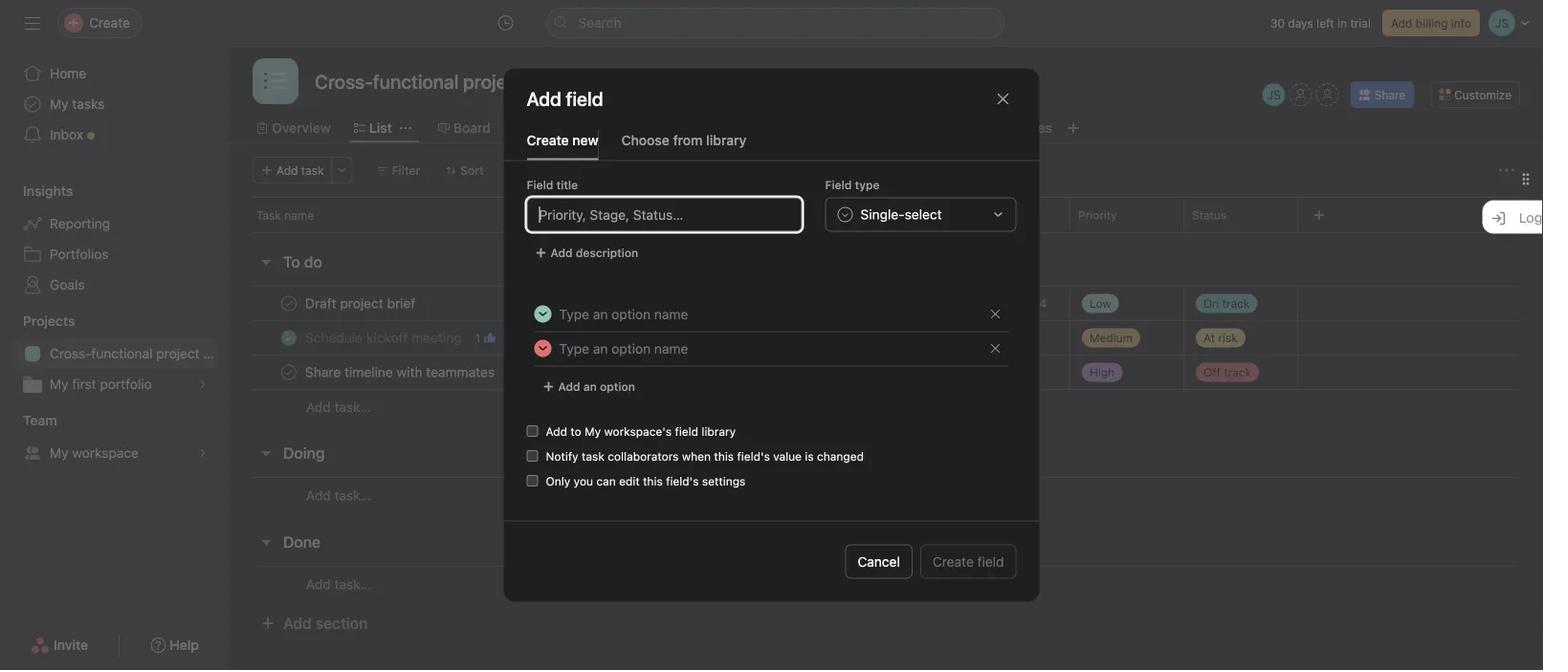 Task type: vqa. For each thing, say whether or not it's contained in the screenshot.
field's
yes



Task type: describe. For each thing, give the bounding box(es) containing it.
Add to My workspace's field library checkbox
[[527, 426, 538, 437]]

an
[[584, 380, 597, 394]]

choose from library
[[622, 132, 747, 148]]

completed checkbox inside 'share timeline with teammates' cell
[[278, 361, 301, 384]]

completed image for today – oct 24
[[278, 292, 301, 315]]

to do button
[[283, 245, 322, 279]]

task
[[256, 209, 281, 222]]

1 button
[[471, 329, 500, 348]]

field type
[[825, 179, 880, 192]]

do
[[304, 253, 322, 271]]

collapse task list for this section image
[[258, 255, 274, 270]]

timeline
[[529, 120, 583, 136]]

my workspace link
[[11, 438, 218, 469]]

workspace
[[72, 446, 139, 461]]

Priority, Stage, Status… text field
[[527, 198, 803, 232]]

type an option name field for 2nd remove option image
[[552, 333, 982, 365]]

notify task collaborators when this field's value is changed
[[546, 450, 864, 464]]

0 vertical spatial 24
[[1033, 297, 1047, 311]]

list image
[[264, 70, 287, 93]]

new
[[573, 132, 599, 148]]

global element
[[0, 47, 230, 162]]

add task button
[[253, 157, 333, 184]]

add field dialog
[[504, 68, 1040, 602]]

projects element
[[0, 304, 230, 404]]

– for oct 23
[[1005, 332, 1012, 345]]

teams element
[[0, 404, 230, 473]]

row containing task name
[[230, 197, 1544, 233]]

board
[[453, 120, 491, 136]]

workspace's
[[604, 425, 672, 439]]

oct 24 – 26
[[965, 366, 1029, 379]]

title
[[557, 179, 578, 192]]

add billing info button
[[1383, 10, 1481, 36]]

first
[[72, 377, 96, 392]]

0 horizontal spatial field
[[675, 425, 699, 439]]

smith
[[907, 332, 938, 345]]

projects button
[[0, 312, 75, 331]]

task name
[[256, 209, 314, 222]]

reporting link
[[11, 209, 218, 239]]

collaborators
[[608, 450, 679, 464]]

add description
[[551, 246, 639, 260]]

add left the section
[[283, 615, 312, 633]]

edit
[[619, 475, 640, 489]]

field title
[[527, 179, 578, 192]]

oct 23 – 25
[[965, 332, 1029, 345]]

my first portfolio link
[[11, 369, 218, 400]]

overview
[[272, 120, 331, 136]]

my tasks link
[[11, 89, 218, 120]]

status field for share timeline with teammates cell
[[1184, 355, 1299, 390]]

files
[[1023, 120, 1053, 136]]

share button
[[1351, 81, 1415, 108]]

task… for doing
[[335, 488, 371, 504]]

choose
[[622, 132, 670, 148]]

add left "to"
[[546, 425, 568, 439]]

add inside header to do tree grid
[[306, 400, 331, 415]]

john
[[878, 332, 904, 345]]

create for create field
[[933, 554, 974, 570]]

row containing 1
[[230, 321, 1544, 356]]

search
[[579, 15, 622, 31]]

project
[[156, 346, 200, 362]]

this for edit
[[643, 475, 663, 489]]

row containing oct 24
[[230, 355, 1544, 390]]

select
[[905, 207, 942, 223]]

left
[[1317, 16, 1335, 30]]

john smith
[[878, 332, 938, 345]]

insights element
[[0, 174, 230, 304]]

add left description
[[551, 246, 573, 260]]

can
[[597, 475, 616, 489]]

settings
[[702, 475, 746, 489]]

add task… for doing
[[306, 488, 371, 504]]

info
[[1452, 16, 1472, 30]]

library inside create new tab panel
[[702, 425, 736, 439]]

header to do tree grid
[[230, 286, 1544, 425]]

invite button
[[18, 629, 101, 663]]

goals
[[50, 277, 85, 293]]

files link
[[1008, 118, 1053, 139]]

timeline link
[[514, 118, 583, 139]]

option
[[600, 380, 635, 394]]

Only you can edit this field's settings checkbox
[[527, 476, 538, 487]]

create for create new
[[527, 132, 569, 148]]

completed checkbox for oct 23 – 25
[[278, 327, 301, 350]]

plan
[[203, 346, 230, 362]]

completed image for oct 23 – 25
[[278, 327, 301, 350]]

add task… inside header to do tree grid
[[306, 400, 371, 415]]

status
[[1193, 209, 1227, 222]]

invite
[[54, 638, 88, 654]]

status field for schedule kickoff meeting cell
[[1184, 321, 1299, 356]]

team button
[[0, 412, 57, 431]]

23
[[988, 332, 1002, 345]]

0 vertical spatial oct
[[1010, 297, 1030, 311]]

my inside create new tab panel
[[585, 425, 601, 439]]

inbox link
[[11, 120, 218, 150]]

single-
[[861, 207, 905, 223]]

trial
[[1351, 16, 1371, 30]]

Notify task collaborators when this field's value is changed checkbox
[[527, 451, 538, 462]]

priority field for schedule kickoff meeting cell
[[1070, 321, 1185, 356]]

add task… row for doing
[[230, 478, 1544, 514]]

value
[[774, 450, 802, 464]]

due date
[[965, 209, 1014, 222]]

only
[[546, 475, 571, 489]]

when
[[682, 450, 711, 464]]

task… inside header to do tree grid
[[335, 400, 371, 415]]

list link
[[354, 118, 392, 139]]

add down overview link
[[277, 164, 298, 177]]

– for oct 24
[[1005, 366, 1012, 379]]

you
[[574, 475, 593, 489]]

type
[[855, 179, 880, 192]]

add left an
[[558, 380, 581, 394]]

add section
[[283, 615, 368, 633]]

goals link
[[11, 270, 218, 301]]

1 remove option image from the top
[[990, 309, 1002, 320]]

oct for oct 23 – 25
[[965, 332, 984, 345]]

collapse task list for this section image for doing
[[258, 446, 274, 461]]

my workspace
[[50, 446, 139, 461]]

calendar link
[[606, 118, 678, 139]]

0 vertical spatial –
[[1000, 297, 1007, 311]]

today – oct 24
[[965, 297, 1047, 311]]

task for add
[[301, 164, 324, 177]]

hide sidebar image
[[25, 15, 40, 31]]



Task type: locate. For each thing, give the bounding box(es) containing it.
field
[[675, 425, 699, 439], [978, 554, 1004, 570]]

oct up 25
[[1010, 297, 1030, 311]]

0 vertical spatial type an option name field
[[552, 298, 982, 331]]

Schedule kickoff meeting text field
[[301, 329, 468, 348]]

1 type an option name field from the top
[[552, 298, 982, 331]]

0 vertical spatial field
[[675, 425, 699, 439]]

doing
[[283, 445, 325, 463]]

0 horizontal spatial 24
[[988, 366, 1002, 379]]

description
[[576, 246, 639, 260]]

1 add task… from the top
[[306, 400, 371, 415]]

task
[[301, 164, 324, 177], [582, 450, 605, 464]]

single-select button
[[825, 198, 1017, 232]]

create inside 'button'
[[933, 554, 974, 570]]

2 task… from the top
[[335, 488, 371, 504]]

js inside header to do tree grid
[[856, 332, 869, 345]]

2 field from the left
[[825, 179, 852, 192]]

this up settings
[[714, 450, 734, 464]]

field's for settings
[[666, 475, 699, 489]]

add task… button up "doing" button
[[306, 397, 371, 418]]

3 task… from the top
[[335, 577, 371, 593]]

row
[[230, 197, 1544, 233], [253, 232, 1521, 234], [230, 286, 1544, 322], [230, 321, 1544, 356], [230, 355, 1544, 390]]

1 completed image from the top
[[278, 292, 301, 315]]

add field
[[527, 88, 603, 110]]

share
[[1375, 88, 1406, 101]]

3 completed checkbox from the top
[[278, 361, 301, 384]]

0 vertical spatial js
[[1268, 88, 1281, 101]]

field for field title
[[527, 179, 554, 192]]

add task
[[277, 164, 324, 177]]

0 horizontal spatial js
[[856, 332, 869, 345]]

library
[[706, 132, 747, 148], [702, 425, 736, 439]]

name
[[284, 209, 314, 222]]

task inside create new tab panel
[[582, 450, 605, 464]]

1 horizontal spatial field's
[[737, 450, 770, 464]]

1 horizontal spatial 24
[[1033, 297, 1047, 311]]

collapse task list for this section image for done
[[258, 535, 274, 550]]

completed checkbox for today – oct 24
[[278, 292, 301, 315]]

add task… up the section
[[306, 577, 371, 593]]

0 vertical spatial task
[[301, 164, 324, 177]]

portfolios
[[50, 246, 109, 262]]

schedule kickoff meeting cell
[[230, 321, 843, 356]]

1 vertical spatial js
[[856, 332, 869, 345]]

remove option image up oct 24 – 26
[[990, 343, 1002, 355]]

0 vertical spatial completed checkbox
[[278, 292, 301, 315]]

task up you
[[582, 450, 605, 464]]

field's for value
[[737, 450, 770, 464]]

add task… button down "doing" button
[[306, 486, 371, 507]]

0 vertical spatial remove option image
[[990, 309, 1002, 320]]

24 left 26
[[988, 366, 1002, 379]]

my left first
[[50, 377, 68, 392]]

2 vertical spatial completed image
[[278, 361, 301, 384]]

from
[[673, 132, 703, 148]]

collapse task list for this section image left 'done'
[[258, 535, 274, 550]]

0 vertical spatial field's
[[737, 450, 770, 464]]

None text field
[[310, 64, 570, 99]]

completed image inside schedule kickoff meeting cell
[[278, 327, 301, 350]]

my
[[50, 96, 68, 112], [50, 377, 68, 392], [585, 425, 601, 439], [50, 446, 68, 461]]

tab list containing create new
[[504, 130, 1040, 161]]

2 vertical spatial task…
[[335, 577, 371, 593]]

2 vertical spatial add task…
[[306, 577, 371, 593]]

– left 26
[[1005, 366, 1012, 379]]

task inside button
[[301, 164, 324, 177]]

js
[[1268, 88, 1281, 101], [856, 332, 869, 345]]

add task… for done
[[306, 577, 371, 593]]

3 add task… from the top
[[306, 577, 371, 593]]

1 vertical spatial –
[[1005, 332, 1012, 345]]

my for my workspace
[[50, 446, 68, 461]]

doing button
[[283, 436, 325, 471]]

0 horizontal spatial task
[[301, 164, 324, 177]]

add task… row
[[230, 390, 1544, 425], [230, 478, 1544, 514], [230, 567, 1544, 603]]

1 vertical spatial remove option image
[[990, 343, 1002, 355]]

js inside button
[[1268, 88, 1281, 101]]

add task… button
[[306, 397, 371, 418], [306, 486, 371, 507], [306, 575, 371, 596]]

2 completed checkbox from the top
[[278, 327, 301, 350]]

add an option button
[[535, 374, 644, 401]]

collapse task list for this section image
[[258, 446, 274, 461], [258, 535, 274, 550]]

priority field for share timeline with teammates cell
[[1070, 355, 1185, 390]]

oct down 'oct 23 – 25'
[[965, 366, 984, 379]]

js button
[[1263, 83, 1286, 106]]

add billing info
[[1392, 16, 1472, 30]]

1 horizontal spatial task
[[582, 450, 605, 464]]

inbox
[[50, 127, 83, 143]]

add up "doing" button
[[306, 400, 331, 415]]

field for field type
[[825, 179, 852, 192]]

2 vertical spatial –
[[1005, 366, 1012, 379]]

Share timeline with teammates text field
[[301, 363, 501, 382]]

done button
[[283, 525, 321, 560]]

1 vertical spatial task…
[[335, 488, 371, 504]]

my first portfolio
[[50, 377, 152, 392]]

list
[[369, 120, 392, 136]]

0 vertical spatial add task… row
[[230, 390, 1544, 425]]

assignee
[[851, 209, 900, 222]]

field inside create field 'button'
[[978, 554, 1004, 570]]

oct
[[1010, 297, 1030, 311], [965, 332, 984, 345], [965, 366, 984, 379]]

2 type an option name field from the top
[[552, 333, 982, 365]]

0 horizontal spatial field
[[527, 179, 554, 192]]

1 horizontal spatial this
[[714, 450, 734, 464]]

2 vertical spatial oct
[[965, 366, 984, 379]]

task…
[[335, 400, 371, 415], [335, 488, 371, 504], [335, 577, 371, 593]]

1 vertical spatial field's
[[666, 475, 699, 489]]

1 horizontal spatial create
[[933, 554, 974, 570]]

3 add task… button from the top
[[306, 575, 371, 596]]

row containing today
[[230, 286, 1544, 322]]

to
[[283, 253, 300, 271]]

1 vertical spatial create
[[933, 554, 974, 570]]

only you can edit this field's settings
[[546, 475, 746, 489]]

1 vertical spatial 24
[[988, 366, 1002, 379]]

completed checkbox inside schedule kickoff meeting cell
[[278, 327, 301, 350]]

2 completed image from the top
[[278, 327, 301, 350]]

oct left 23
[[965, 332, 984, 345]]

oct for oct 24 – 26
[[965, 366, 984, 379]]

completed image inside draft project brief cell
[[278, 292, 301, 315]]

Type an option name field
[[552, 298, 982, 331], [552, 333, 982, 365]]

1 vertical spatial task
[[582, 450, 605, 464]]

my left "tasks"
[[50, 96, 68, 112]]

– left 25
[[1005, 332, 1012, 345]]

task for notify
[[582, 450, 605, 464]]

0 vertical spatial library
[[706, 132, 747, 148]]

Draft project brief text field
[[301, 294, 421, 313]]

2 remove option image from the top
[[990, 343, 1002, 355]]

24
[[1033, 297, 1047, 311], [988, 366, 1002, 379]]

cancel
[[858, 554, 900, 570]]

2 vertical spatial add task… button
[[306, 575, 371, 596]]

0 vertical spatial create
[[527, 132, 569, 148]]

done
[[283, 534, 321, 552]]

30
[[1271, 16, 1285, 30]]

1 horizontal spatial js
[[1268, 88, 1281, 101]]

insights button
[[0, 182, 73, 201]]

0 vertical spatial add task…
[[306, 400, 371, 415]]

0 vertical spatial task…
[[335, 400, 371, 415]]

task… for done
[[335, 577, 371, 593]]

1 add task… row from the top
[[230, 390, 1544, 425]]

create left new
[[527, 132, 569, 148]]

0 horizontal spatial create
[[527, 132, 569, 148]]

1
[[475, 332, 481, 345]]

date
[[990, 209, 1014, 222]]

2 vertical spatial completed checkbox
[[278, 361, 301, 384]]

create right the cancel
[[933, 554, 974, 570]]

close this dialog image
[[996, 91, 1011, 107]]

field's down when at the bottom of the page
[[666, 475, 699, 489]]

2 add task… row from the top
[[230, 478, 1544, 514]]

menu item
[[0, 0, 1544, 15]]

draft project brief cell
[[230, 286, 843, 322]]

this for when
[[714, 450, 734, 464]]

1 vertical spatial library
[[702, 425, 736, 439]]

25
[[1015, 332, 1029, 345]]

create field button
[[921, 545, 1017, 579]]

portfolio
[[100, 377, 152, 392]]

add down "doing" button
[[306, 488, 331, 504]]

share timeline with teammates cell
[[230, 355, 843, 390]]

create new
[[527, 132, 599, 148]]

to do
[[283, 253, 322, 271]]

1 vertical spatial this
[[643, 475, 663, 489]]

0 vertical spatial this
[[714, 450, 734, 464]]

1 vertical spatial field
[[978, 554, 1004, 570]]

my inside teams element
[[50, 446, 68, 461]]

type an option name field for second remove option image from the bottom
[[552, 298, 982, 331]]

1 vertical spatial oct
[[965, 332, 984, 345]]

my for my first portfolio
[[50, 377, 68, 392]]

remove option image
[[990, 309, 1002, 320], [990, 343, 1002, 355]]

priority
[[1079, 209, 1118, 222]]

days
[[1289, 16, 1314, 30]]

js down 30
[[1268, 88, 1281, 101]]

30 days left in trial
[[1271, 16, 1371, 30]]

completed checkbox inside draft project brief cell
[[278, 292, 301, 315]]

add up add section button
[[306, 577, 331, 593]]

1 vertical spatial completed image
[[278, 327, 301, 350]]

create
[[527, 132, 569, 148], [933, 554, 974, 570]]

create new tab panel
[[504, 161, 1040, 602]]

– right today
[[1000, 297, 1007, 311]]

24 right today
[[1033, 297, 1047, 311]]

to
[[571, 425, 582, 439]]

my right "to"
[[585, 425, 601, 439]]

0 horizontal spatial field's
[[666, 475, 699, 489]]

1 vertical spatial add task… button
[[306, 486, 371, 507]]

today
[[965, 297, 997, 311]]

Completed checkbox
[[278, 292, 301, 315], [278, 327, 301, 350], [278, 361, 301, 384]]

0 vertical spatial add task… button
[[306, 397, 371, 418]]

1 vertical spatial add task…
[[306, 488, 371, 504]]

3 completed image from the top
[[278, 361, 301, 384]]

2 vertical spatial add task… row
[[230, 567, 1544, 603]]

add task… button up the section
[[306, 575, 371, 596]]

add an option
[[558, 380, 635, 394]]

completed image inside 'share timeline with teammates' cell
[[278, 361, 301, 384]]

1 horizontal spatial field
[[825, 179, 852, 192]]

1 collapse task list for this section image from the top
[[258, 446, 274, 461]]

0 horizontal spatial this
[[643, 475, 663, 489]]

is
[[805, 450, 814, 464]]

tab list
[[504, 130, 1040, 161]]

1 vertical spatial type an option name field
[[552, 333, 982, 365]]

create field
[[933, 554, 1004, 570]]

billing
[[1416, 16, 1449, 30]]

add task… down "doing" button
[[306, 488, 371, 504]]

add left billing at the right of the page
[[1392, 16, 1413, 30]]

1 vertical spatial add task… row
[[230, 478, 1544, 514]]

library up notify task collaborators when this field's value is changed on the bottom
[[702, 425, 736, 439]]

3 add task… row from the top
[[230, 567, 1544, 603]]

my inside projects element
[[50, 377, 68, 392]]

1 add task… button from the top
[[306, 397, 371, 418]]

0 vertical spatial collapse task list for this section image
[[258, 446, 274, 461]]

1 field from the left
[[527, 179, 554, 192]]

1 vertical spatial completed checkbox
[[278, 327, 301, 350]]

field's
[[737, 450, 770, 464], [666, 475, 699, 489]]

field left type
[[825, 179, 852, 192]]

1 horizontal spatial field
[[978, 554, 1004, 570]]

cross-functional project plan
[[50, 346, 230, 362]]

search list box
[[546, 8, 1005, 38]]

0 vertical spatial completed image
[[278, 292, 301, 315]]

add task…
[[306, 400, 371, 415], [306, 488, 371, 504], [306, 577, 371, 593]]

this right the edit
[[643, 475, 663, 489]]

calendar
[[621, 120, 678, 136]]

home
[[50, 66, 86, 81]]

1 completed checkbox from the top
[[278, 292, 301, 315]]

add task… up "doing" button
[[306, 400, 371, 415]]

cancel button
[[846, 545, 913, 579]]

projects
[[23, 313, 75, 329]]

remove option image up 'oct 23 – 25'
[[990, 309, 1002, 320]]

insights
[[23, 183, 73, 199]]

task down overview
[[301, 164, 324, 177]]

add task… button for doing
[[306, 486, 371, 507]]

field's left value
[[737, 450, 770, 464]]

reporting
[[50, 216, 110, 232]]

1 vertical spatial collapse task list for this section image
[[258, 535, 274, 550]]

2 add task… from the top
[[306, 488, 371, 504]]

2 add task… button from the top
[[306, 486, 371, 507]]

functional
[[91, 346, 153, 362]]

library right from at top
[[706, 132, 747, 148]]

status field for draft project brief cell
[[1184, 286, 1299, 322]]

add task… button for done
[[306, 575, 371, 596]]

my for my tasks
[[50, 96, 68, 112]]

js left john
[[856, 332, 869, 345]]

field left title
[[527, 179, 554, 192]]

team
[[23, 413, 57, 429]]

priority field for draft project brief cell
[[1070, 286, 1185, 322]]

add task… row for done
[[230, 567, 1544, 603]]

completed image
[[278, 292, 301, 315], [278, 327, 301, 350], [278, 361, 301, 384]]

my down team
[[50, 446, 68, 461]]

my inside the global element
[[50, 96, 68, 112]]

1 task… from the top
[[335, 400, 371, 415]]

2 collapse task list for this section image from the top
[[258, 535, 274, 550]]

changed
[[817, 450, 864, 464]]

cell
[[842, 286, 957, 322]]

collapse task list for this section image left doing
[[258, 446, 274, 461]]

due
[[965, 209, 986, 222]]



